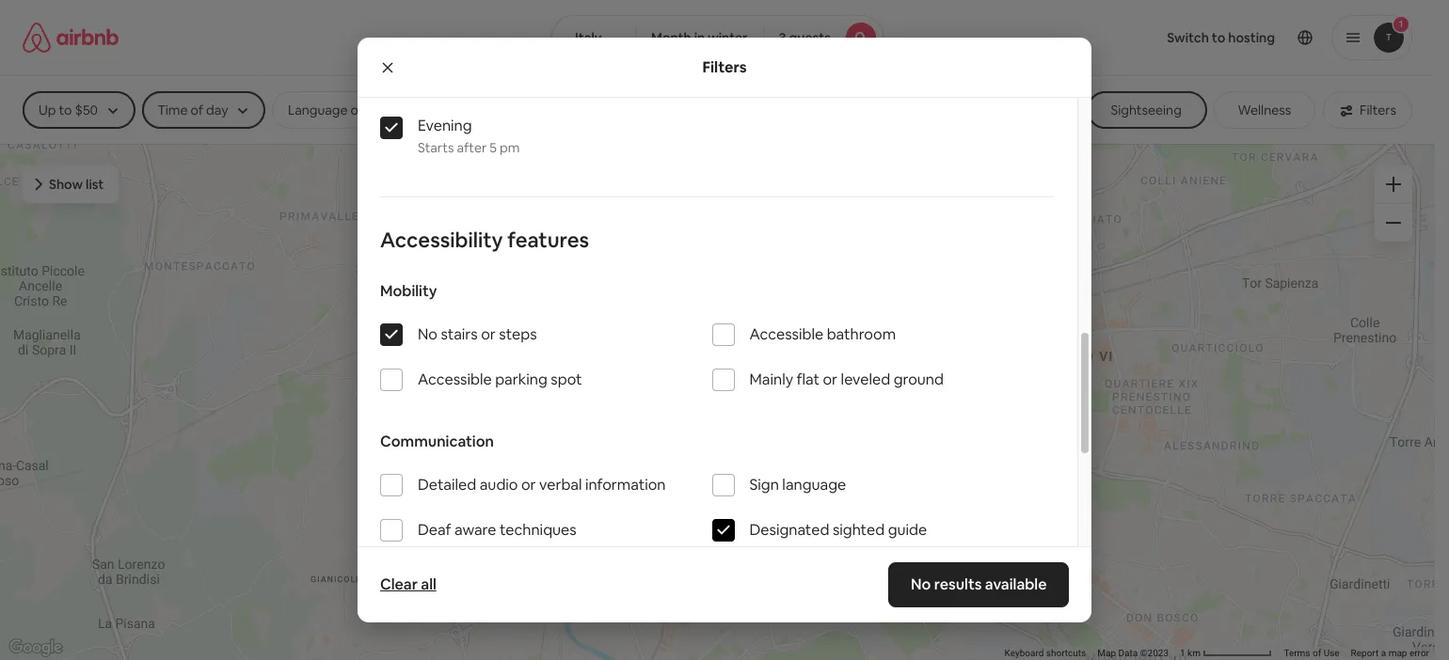 Task type: vqa. For each thing, say whether or not it's contained in the screenshot.
3
yes



Task type: locate. For each thing, give the bounding box(es) containing it.
0 vertical spatial accessible
[[750, 325, 824, 344]]

or for steps
[[481, 325, 496, 344]]

Entertainment button
[[610, 91, 747, 129]]

accessible for accessible bathroom
[[750, 325, 824, 344]]

-
[[810, 474, 815, 492]]

google map
showing 24 experiences. including 2 saved experiences. region
[[0, 143, 1435, 661]]

3 guests button
[[763, 15, 884, 60]]

no left results
[[910, 575, 931, 595]]

1 horizontal spatial no
[[910, 575, 931, 595]]

explore
[[567, 474, 617, 492]]

0 horizontal spatial or
[[481, 325, 496, 344]]

show
[[49, 176, 83, 193]]

leveled
[[841, 370, 890, 390]]

evening starts after 5 pm
[[418, 116, 520, 156]]

Sports button
[[900, 91, 989, 129]]

show list
[[49, 176, 104, 193]]

mainly flat or leveled ground
[[750, 370, 944, 390]]

Sightseeing button
[[1087, 91, 1206, 129]]

italy button
[[552, 15, 636, 60]]

guide
[[888, 520, 927, 540]]

sign
[[750, 475, 779, 495]]

zoom in image
[[1386, 177, 1401, 192]]

2 vertical spatial or
[[521, 475, 536, 495]]

no
[[418, 325, 438, 344], [910, 575, 931, 595]]

terms
[[1284, 648, 1310, 659]]

features
[[507, 227, 589, 253]]

clear
[[380, 575, 418, 595]]

profile element
[[906, 0, 1413, 75]]

mobility
[[380, 281, 437, 301]]

month
[[651, 29, 691, 46]]

or right audio
[[521, 475, 536, 495]]

by
[[732, 474, 748, 492]]

accessible for accessible parking spot
[[418, 370, 492, 390]]

communication
[[380, 432, 494, 452]]

keyboard shortcuts
[[1005, 648, 1086, 659]]

no results available link
[[888, 563, 1069, 608]]

none search field containing italy
[[552, 15, 884, 60]]

1 vertical spatial accessible
[[418, 370, 492, 390]]

ground
[[894, 370, 944, 390]]

car
[[783, 474, 807, 492]]

Wellness button
[[1214, 91, 1316, 129]]

data
[[1118, 648, 1138, 659]]

1 horizontal spatial or
[[521, 475, 536, 495]]

evening
[[418, 116, 472, 136]]

or
[[481, 325, 496, 344], [823, 370, 838, 390], [521, 475, 536, 495]]

or for verbal
[[521, 475, 536, 495]]

of
[[1313, 648, 1321, 659]]

clear all
[[380, 575, 437, 595]]

or right flat
[[823, 370, 838, 390]]

no for no results available
[[910, 575, 931, 595]]

keyboard shortcuts button
[[1005, 648, 1086, 661]]

clear all button
[[371, 567, 446, 604]]

1 vertical spatial or
[[823, 370, 838, 390]]

no left stairs on the left of the page
[[418, 325, 438, 344]]

report a map error link
[[1351, 648, 1429, 659]]

None search field
[[552, 15, 884, 60]]

0 vertical spatial no
[[418, 325, 438, 344]]

accessible up mainly
[[750, 325, 824, 344]]

accessible
[[750, 325, 824, 344], [418, 370, 492, 390]]

2 horizontal spatial or
[[823, 370, 838, 390]]

0 horizontal spatial accessible
[[418, 370, 492, 390]]

rome
[[620, 474, 659, 492]]

flat
[[797, 370, 820, 390]]

accessible bathroom
[[750, 325, 896, 344]]

error
[[1410, 648, 1429, 659]]

filters
[[702, 57, 747, 77]]

1 vertical spatial no
[[910, 575, 931, 595]]

1 horizontal spatial accessible
[[750, 325, 824, 344]]

accessible down stairs on the left of the page
[[418, 370, 492, 390]]

3
[[779, 29, 786, 46]]

or right stairs on the left of the page
[[481, 325, 496, 344]]

accessibility
[[380, 227, 503, 253]]

0 horizontal spatial no
[[418, 325, 438, 344]]

map data ©2023
[[1098, 648, 1169, 659]]

©2023
[[1140, 648, 1169, 659]]

month in winter button
[[635, 15, 764, 60]]

sighted
[[833, 520, 885, 540]]

no results available
[[910, 575, 1046, 595]]

winter
[[708, 29, 748, 46]]

steps
[[499, 325, 537, 344]]

0 vertical spatial or
[[481, 325, 496, 344]]



Task type: describe. For each thing, give the bounding box(es) containing it.
deaf aware techniques
[[418, 520, 577, 540]]

Tours button
[[997, 91, 1079, 129]]

tour
[[592, 492, 622, 510]]

sign language
[[750, 475, 846, 495]]

italy
[[575, 29, 602, 46]]

list
[[86, 176, 104, 193]]

after
[[457, 139, 487, 156]]

aware
[[454, 520, 496, 540]]

techniques
[[500, 520, 577, 540]]

1 km
[[1180, 648, 1203, 659]]

available
[[985, 575, 1046, 595]]

mainly
[[750, 370, 793, 390]]

explore rome highlights by golf car - priv ate tour from $43
[[567, 474, 843, 534]]

no for no stairs or steps
[[418, 325, 438, 344]]

bathroom
[[827, 325, 896, 344]]

1
[[1180, 648, 1185, 659]]

terms of use link
[[1284, 648, 1340, 659]]

parking
[[495, 370, 547, 390]]

google image
[[5, 636, 67, 661]]

pm
[[500, 139, 520, 156]]

audio
[[480, 475, 518, 495]]

km
[[1188, 648, 1201, 659]]

or for leveled
[[823, 370, 838, 390]]

accessible parking spot
[[418, 370, 582, 390]]

detailed
[[418, 475, 476, 495]]

terms of use
[[1284, 648, 1340, 659]]

5
[[490, 139, 497, 156]]

highlights
[[662, 474, 729, 492]]

wellness
[[1238, 102, 1291, 119]]

stairs
[[441, 325, 478, 344]]

month in winter
[[651, 29, 748, 46]]

golf
[[751, 474, 780, 492]]

priv
[[818, 474, 843, 492]]

accessibility features
[[380, 227, 589, 253]]

1 km button
[[1174, 647, 1278, 661]]

Art and culture button
[[463, 91, 603, 129]]

deaf
[[418, 520, 451, 540]]

sightseeing
[[1111, 102, 1182, 119]]

report
[[1351, 648, 1379, 659]]

a
[[1381, 648, 1386, 659]]

3 guests
[[779, 29, 831, 46]]

spot
[[551, 370, 582, 390]]

use
[[1324, 648, 1340, 659]]

ate
[[567, 492, 589, 510]]

in
[[694, 29, 705, 46]]

map
[[1389, 648, 1407, 659]]

detailed audio or verbal information
[[418, 475, 666, 495]]

Food and drink button
[[754, 91, 893, 129]]

designated sighted guide
[[750, 520, 927, 540]]

map
[[1098, 648, 1116, 659]]

report a map error
[[1351, 648, 1429, 659]]

starts
[[418, 139, 454, 156]]

keyboard
[[1005, 648, 1044, 659]]

language
[[782, 475, 846, 495]]

$43
[[601, 517, 624, 534]]

from
[[567, 517, 598, 534]]

information
[[585, 475, 666, 495]]

verbal
[[539, 475, 582, 495]]

results
[[934, 575, 981, 595]]

shortcuts
[[1046, 648, 1086, 659]]

all
[[421, 575, 437, 595]]

guests
[[789, 29, 831, 46]]

filters dialog
[[358, 0, 1092, 661]]

show list button
[[23, 166, 119, 203]]

designated
[[750, 520, 829, 540]]

no stairs or steps
[[418, 325, 537, 344]]

explore rome highlights by golf car - private tour group
[[552, 230, 860, 549]]

zoom out image
[[1386, 216, 1401, 231]]



